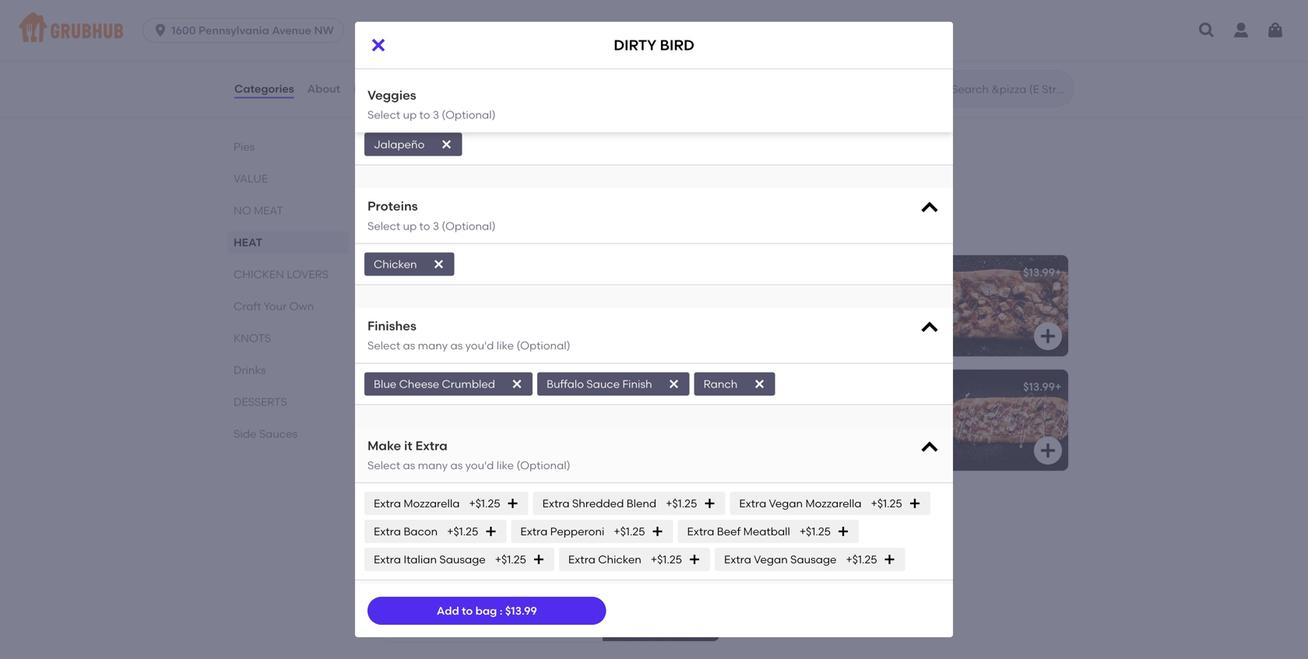 Task type: vqa. For each thing, say whether or not it's contained in the screenshot.
'Extra' for Extra Vegan Sausage
yes



Task type: describe. For each thing, give the bounding box(es) containing it.
free
[[522, 18, 545, 31]]

🔥🔥🔥 image
[[603, 0, 720, 72]]

no
[[234, 204, 251, 217]]

extra mozzarella
[[374, 497, 460, 511]]

1 veggies from the top
[[368, 79, 416, 94]]

extra pepperoni
[[520, 525, 605, 539]]

bag
[[476, 605, 497, 618]]

1 vertical spatial craft your own
[[380, 504, 505, 524]]

like inside finishes select as many as you'd like (optional)
[[497, 339, 514, 352]]

blend
[[627, 497, 657, 511]]

+$1.25 for extra beef meatball
[[800, 525, 831, 539]]

$13.99 + for craft your own pizza
[[674, 551, 713, 564]]

+$1.25 for extra shredded blend
[[666, 497, 697, 511]]

buffalo 66 image
[[603, 86, 720, 187]]

2 mozzarella from the left
[[806, 497, 862, 511]]

to inside proteins select up to 3 (optional)
[[419, 219, 430, 233]]

0 horizontal spatial craft
[[234, 300, 261, 313]]

many inside finishes select as many as you'd like (optional)
[[418, 339, 448, 352]]

+$1.25 for extra pepperoni
[[614, 525, 645, 539]]

avenue
[[272, 24, 312, 37]]

meatball
[[743, 525, 790, 539]]

sauce
[[587, 378, 620, 391]]

Search &pizza (E Street) search field
[[950, 82, 1069, 97]]

select inside finishes select as many as you'd like (optional)
[[368, 339, 400, 352]]

reviews button
[[353, 61, 398, 117]]

extra shredded blend
[[542, 497, 657, 511]]

extra for extra beef meatball
[[687, 525, 714, 539]]

extra for extra shredded blend
[[542, 497, 570, 511]]

as down the finishes
[[403, 339, 415, 352]]

extra for extra vegan mozzarella
[[739, 497, 767, 511]]

$13.99 + for dirty bird
[[674, 380, 713, 394]]

own for by
[[465, 573, 493, 586]]

value
[[234, 172, 268, 185]]

0 vertical spatial craft your own
[[234, 300, 314, 313]]

you'd inside finishes select as many as you'd like (optional)
[[465, 339, 494, 352]]

+$1.25 for extra mozzarella
[[469, 497, 500, 511]]

blue cheese crumbled
[[374, 378, 495, 391]]

drinks
[[234, 364, 266, 377]]

side
[[234, 428, 256, 441]]

make it extra select as many as you'd like (optional)
[[368, 438, 570, 472]]

buffalo
[[392, 96, 443, 109]]

pepperoni
[[550, 525, 605, 539]]

desserts
[[234, 396, 287, 409]]

craft for craft your own pizza
[[392, 551, 430, 564]]

0 vertical spatial own
[[289, 300, 314, 313]]

:
[[500, 605, 503, 618]]

meat
[[254, 204, 283, 217]]

1 veggies select up to 3 (optional) from the top
[[368, 79, 496, 113]]

1 horizontal spatial dirty
[[614, 37, 657, 54]]

1 horizontal spatial your
[[427, 504, 464, 524]]

categories
[[234, 82, 294, 95]]

1600
[[171, 24, 196, 37]]

nw
[[314, 24, 334, 37]]

1 horizontal spatial own
[[467, 504, 505, 524]]

reviews
[[354, 82, 397, 95]]

buffalo sauce finish
[[547, 378, 652, 391]]

2 3 from the top
[[433, 108, 439, 122]]

like inside make it extra select as many as you'd like (optional)
[[497, 459, 514, 472]]

to
[[434, 589, 450, 602]]

finishes
[[368, 319, 417, 334]]

(optional) inside finishes select as many as you'd like (optional)
[[517, 339, 570, 352]]

by
[[496, 573, 510, 586]]

1 3 from the top
[[433, 100, 439, 113]]

extra for extra chicken
[[568, 553, 596, 567]]

up inside proteins select up to 3 (optional)
[[403, 219, 417, 233]]

add to bag : $13.99
[[437, 605, 537, 618]]

$13.99 for craft your own pizza
[[674, 551, 706, 564]]

select inside proteins select up to 3 (optional)
[[368, 219, 400, 233]]

craft your own pizza image
[[603, 540, 720, 642]]

your for by
[[431, 573, 462, 586]]

1 horizontal spatial dirty bird
[[614, 37, 695, 54]]

craft your own by clicking below to add or remove toppings
[[392, 573, 566, 618]]

extra chicken
[[568, 553, 642, 567]]

0 vertical spatial chicken
[[380, 219, 460, 239]]

clicking
[[512, 573, 566, 586]]

heat
[[234, 236, 262, 249]]

extra italian sausage
[[374, 553, 486, 567]]

0 vertical spatial lovers
[[464, 219, 530, 239]]

1 vertical spatial dirty
[[392, 380, 425, 394]]

cbr
[[741, 380, 765, 394]]

$13.99 + for cbr
[[1023, 380, 1062, 394]]

dirty bird image
[[603, 370, 720, 471]]

finish
[[623, 378, 652, 391]]

blue
[[374, 378, 397, 391]]

2 up from the top
[[403, 108, 417, 122]]

traditional
[[374, 18, 430, 31]]

1 select from the top
[[368, 100, 400, 113]]

jalapeño
[[374, 138, 425, 151]]

0 vertical spatial chicken lovers
[[380, 219, 530, 239]]

$13.99 for cbr
[[1023, 380, 1055, 394]]

sauces
[[259, 428, 298, 441]]

beef
[[717, 525, 741, 539]]

below
[[392, 589, 432, 602]]

shredded
[[572, 497, 624, 511]]

gluten-free (+$)
[[482, 18, 567, 31]]

pies
[[234, 140, 255, 153]]

extra vegan sausage
[[724, 553, 837, 567]]

craft your own pizza
[[392, 551, 530, 564]]

pineapple jack'd image
[[952, 0, 1068, 72]]

$13.99 for dirty bird
[[674, 380, 706, 394]]

buffalo 66 button
[[383, 86, 720, 187]]

2 veggies select up to 3 (optional) from the top
[[368, 88, 496, 122]]

own for pizza
[[466, 551, 495, 564]]

as up crumbled
[[450, 339, 463, 352]]

blk image
[[952, 255, 1068, 357]]

toppings
[[392, 605, 449, 618]]

outlaw
[[417, 266, 465, 279]]

svg image inside 1600 pennsylvania avenue nw button
[[153, 23, 168, 38]]

about button
[[307, 61, 341, 117]]

vegan for mozzarella
[[769, 497, 803, 511]]

as up extra mozzarella
[[450, 459, 463, 472]]

finishes select as many as you'd like (optional)
[[368, 319, 570, 352]]

add
[[452, 589, 476, 602]]

0 horizontal spatial bird
[[427, 380, 454, 394]]

0 horizontal spatial lovers
[[287, 268, 329, 281]]

about
[[307, 82, 340, 95]]



Task type: locate. For each thing, give the bounding box(es) containing it.
0 horizontal spatial chicken
[[234, 268, 284, 281]]

5 select from the top
[[368, 459, 400, 472]]

make
[[368, 438, 401, 454]]

1 vertical spatial own
[[467, 504, 505, 524]]

0 vertical spatial many
[[418, 339, 448, 352]]

0 horizontal spatial dirty
[[392, 380, 425, 394]]

craft inside craft your own by clicking below to add or remove toppings
[[392, 573, 429, 586]]

1 horizontal spatial craft your own
[[380, 504, 505, 524]]

extra left bacon in the bottom left of the page
[[374, 525, 401, 539]]

craft up "knots"
[[234, 300, 261, 313]]

1 horizontal spatial sausage
[[791, 553, 837, 567]]

mozzarella up bacon in the bottom left of the page
[[404, 497, 460, 511]]

1600 pennsylvania avenue nw button
[[143, 18, 350, 43]]

1 horizontal spatial lovers
[[464, 219, 530, 239]]

3 up from the top
[[403, 219, 417, 233]]

3 select from the top
[[368, 219, 400, 233]]

your down bacon in the bottom left of the page
[[432, 551, 463, 564]]

0 horizontal spatial craft your own
[[234, 300, 314, 313]]

$13.99
[[1023, 266, 1055, 279], [674, 380, 706, 394], [1023, 380, 1055, 394], [674, 551, 706, 564], [505, 605, 537, 618]]

proteins select up to 3 (optional)
[[368, 199, 496, 233]]

0 vertical spatial your
[[264, 300, 287, 313]]

1 vertical spatial chicken
[[234, 268, 284, 281]]

you'd inside make it extra select as many as you'd like (optional)
[[465, 459, 494, 472]]

chicken lovers up outlaw
[[380, 219, 530, 239]]

select
[[368, 100, 400, 113], [368, 108, 400, 122], [368, 219, 400, 233], [368, 339, 400, 352], [368, 459, 400, 472]]

+$1.25 for extra vegan sausage
[[846, 553, 877, 567]]

1 vertical spatial chicken
[[598, 553, 642, 567]]

mozzarella up extra vegan sausage
[[806, 497, 862, 511]]

cheese
[[399, 378, 439, 391]]

veggies up buffalo
[[368, 79, 416, 94]]

0 vertical spatial your
[[432, 551, 463, 564]]

0 horizontal spatial mozzarella
[[404, 497, 460, 511]]

as down it
[[403, 459, 415, 472]]

veggies
[[368, 79, 416, 94], [368, 88, 416, 103]]

many
[[418, 339, 448, 352], [418, 459, 448, 472]]

main navigation navigation
[[0, 0, 1308, 61]]

0 vertical spatial chicken
[[374, 258, 417, 271]]

0 vertical spatial own
[[466, 551, 495, 564]]

1 vertical spatial chicken lovers
[[234, 268, 329, 281]]

3
[[433, 100, 439, 113], [433, 108, 439, 122], [433, 219, 439, 233]]

+$1.25 for extra bacon
[[447, 525, 478, 539]]

1 sausage from the left
[[440, 553, 486, 567]]

like
[[497, 339, 514, 352], [497, 459, 514, 472]]

1 many from the top
[[418, 339, 448, 352]]

craft your own
[[234, 300, 314, 313], [380, 504, 505, 524]]

0 vertical spatial dirty bird
[[614, 37, 695, 54]]

0 vertical spatial craft
[[234, 300, 261, 313]]

1 vertical spatial like
[[497, 459, 514, 472]]

the outlaw
[[392, 266, 465, 279]]

1 vertical spatial craft
[[392, 573, 429, 586]]

craft up extra bacon
[[380, 504, 423, 524]]

0 horizontal spatial own
[[289, 300, 314, 313]]

1 horizontal spatial chicken
[[380, 219, 460, 239]]

knots
[[234, 332, 271, 345]]

vegan down meatball
[[754, 553, 788, 567]]

1 horizontal spatial mozzarella
[[806, 497, 862, 511]]

sausage up add
[[440, 553, 486, 567]]

0 vertical spatial dirty
[[614, 37, 657, 54]]

1 vertical spatial your
[[431, 573, 462, 586]]

extra right it
[[415, 438, 448, 454]]

1 vertical spatial vegan
[[754, 553, 788, 567]]

extra left italian
[[374, 553, 401, 567]]

+$1.25 for extra italian sausage
[[495, 553, 526, 567]]

or
[[479, 589, 495, 602]]

italian
[[404, 553, 437, 567]]

1 horizontal spatial chicken
[[598, 553, 642, 567]]

gluten-
[[482, 18, 522, 31]]

buffalo
[[547, 378, 584, 391]]

ranch
[[704, 378, 738, 391]]

own inside craft your own by clicking below to add or remove toppings
[[465, 573, 493, 586]]

1 vertical spatial craft
[[380, 504, 423, 524]]

extra down extra beef meatball
[[724, 553, 751, 567]]

buffalo 66
[[392, 96, 459, 109]]

0 horizontal spatial your
[[264, 300, 287, 313]]

mozzarella
[[404, 497, 460, 511], [806, 497, 862, 511]]

up down proteins
[[403, 219, 417, 233]]

craft
[[234, 300, 261, 313], [380, 504, 423, 524]]

svg image
[[446, 19, 459, 31], [617, 19, 629, 31], [1198, 21, 1216, 40], [1266, 21, 1285, 40], [1039, 43, 1058, 62], [919, 198, 941, 219], [433, 258, 445, 271], [511, 378, 523, 390], [753, 378, 766, 390], [919, 437, 941, 459], [1039, 442, 1058, 460], [507, 498, 519, 510], [703, 498, 716, 510], [909, 498, 921, 510], [837, 526, 850, 538], [884, 554, 896, 566]]

+$1.25 for extra chicken
[[651, 553, 682, 567]]

proteins
[[368, 199, 418, 214]]

extra up extra bacon
[[374, 497, 401, 511]]

1 horizontal spatial chicken lovers
[[380, 219, 530, 239]]

(optional) inside make it extra select as many as you'd like (optional)
[[517, 459, 570, 472]]

0 vertical spatial craft
[[392, 551, 430, 564]]

bird
[[660, 37, 695, 54], [427, 380, 454, 394]]

extra down pepperoni
[[568, 553, 596, 567]]

lovers
[[464, 219, 530, 239], [287, 268, 329, 281]]

your inside craft your own by clicking below to add or remove toppings
[[431, 573, 462, 586]]

dirty bird
[[614, 37, 695, 54], [392, 380, 454, 394]]

1 horizontal spatial craft
[[380, 504, 423, 524]]

extra beef meatball
[[687, 525, 790, 539]]

2 many from the top
[[418, 459, 448, 472]]

sausage
[[440, 553, 486, 567], [791, 553, 837, 567]]

many inside make it extra select as many as you'd like (optional)
[[418, 459, 448, 472]]

0 vertical spatial like
[[497, 339, 514, 352]]

1 vertical spatial bird
[[427, 380, 454, 394]]

2 veggies from the top
[[368, 88, 416, 103]]

sausage down extra vegan mozzarella
[[791, 553, 837, 567]]

+ for craft your own pizza
[[706, 551, 713, 564]]

3 3 from the top
[[433, 219, 439, 233]]

to
[[419, 100, 430, 113], [419, 108, 430, 122], [419, 219, 430, 233], [462, 605, 473, 618]]

3 inside proteins select up to 3 (optional)
[[433, 219, 439, 233]]

+ for cbr
[[1055, 380, 1062, 394]]

sausage for extra italian sausage
[[440, 553, 486, 567]]

your up bacon in the bottom left of the page
[[427, 504, 464, 524]]

1 vertical spatial many
[[418, 459, 448, 472]]

craft your own up "knots"
[[234, 300, 314, 313]]

chicken down pepperoni
[[598, 553, 642, 567]]

2 like from the top
[[497, 459, 514, 472]]

0 horizontal spatial dirty bird
[[392, 380, 454, 394]]

extra left beef
[[687, 525, 714, 539]]

0 horizontal spatial chicken
[[374, 258, 417, 271]]

craft your own up bacon in the bottom left of the page
[[380, 504, 505, 524]]

2 craft from the top
[[392, 573, 429, 586]]

1600 pennsylvania avenue nw
[[171, 24, 334, 37]]

(+$)
[[548, 18, 567, 31]]

up up jalapeño
[[403, 108, 417, 122]]

craft down extra bacon
[[392, 551, 430, 564]]

(optional) inside proteins select up to 3 (optional)
[[442, 219, 496, 233]]

1 vertical spatial own
[[465, 573, 493, 586]]

your up "knots"
[[264, 300, 287, 313]]

$13.99 +
[[1023, 266, 1062, 279], [674, 380, 713, 394], [1023, 380, 1062, 394], [674, 551, 713, 564]]

+
[[1055, 266, 1062, 279], [706, 380, 713, 394], [1055, 380, 1062, 394], [706, 551, 713, 564]]

(optional)
[[442, 100, 496, 113], [442, 108, 496, 122], [442, 219, 496, 233], [517, 339, 570, 352], [517, 459, 570, 472]]

craft for craft your own by clicking below to add or remove toppings
[[392, 573, 429, 586]]

chicken
[[380, 219, 460, 239], [234, 268, 284, 281]]

it
[[404, 438, 412, 454]]

extra inside make it extra select as many as you'd like (optional)
[[415, 438, 448, 454]]

the outlaw image
[[603, 255, 720, 357]]

extra for extra italian sausage
[[374, 553, 401, 567]]

66
[[446, 96, 459, 109]]

own
[[289, 300, 314, 313], [467, 504, 505, 524]]

2 you'd from the top
[[465, 459, 494, 472]]

extra up extra pepperoni
[[542, 497, 570, 511]]

dirty
[[614, 37, 657, 54], [392, 380, 425, 394]]

own left pizza
[[466, 551, 495, 564]]

own up or
[[465, 573, 493, 586]]

chicken down heat
[[234, 268, 284, 281]]

chicken down proteins
[[374, 258, 417, 271]]

4 select from the top
[[368, 339, 400, 352]]

craft
[[392, 551, 430, 564], [392, 573, 429, 586]]

+$1.25
[[469, 497, 500, 511], [666, 497, 697, 511], [871, 497, 902, 511], [447, 525, 478, 539], [614, 525, 645, 539], [800, 525, 831, 539], [495, 553, 526, 567], [651, 553, 682, 567], [846, 553, 877, 567]]

pizza
[[497, 551, 530, 564]]

1 vertical spatial your
[[427, 504, 464, 524]]

extra up meatball
[[739, 497, 767, 511]]

many up extra mozzarella
[[418, 459, 448, 472]]

1 like from the top
[[497, 339, 514, 352]]

vegan for sausage
[[754, 553, 788, 567]]

pennsylvania
[[199, 24, 269, 37]]

+$1.25 for extra vegan mozzarella
[[871, 497, 902, 511]]

0 horizontal spatial chicken lovers
[[234, 268, 329, 281]]

up right "reviews" button
[[403, 100, 417, 113]]

extra for extra bacon
[[374, 525, 401, 539]]

1 up from the top
[[403, 100, 417, 113]]

remove
[[498, 589, 543, 602]]

0 vertical spatial vegan
[[769, 497, 803, 511]]

veggies up jalapeño
[[368, 88, 416, 103]]

2 select from the top
[[368, 108, 400, 122]]

extra vegan mozzarella
[[739, 497, 862, 511]]

extra up pizza
[[520, 525, 548, 539]]

your up to
[[431, 573, 462, 586]]

select inside make it extra select as many as you'd like (optional)
[[368, 459, 400, 472]]

chicken down proteins
[[380, 219, 460, 239]]

extra
[[415, 438, 448, 454], [374, 497, 401, 511], [542, 497, 570, 511], [739, 497, 767, 511], [374, 525, 401, 539], [520, 525, 548, 539], [687, 525, 714, 539], [374, 553, 401, 567], [568, 553, 596, 567], [724, 553, 751, 567]]

bacon
[[404, 525, 438, 539]]

your for pizza
[[432, 551, 463, 564]]

extra for extra vegan sausage
[[724, 553, 751, 567]]

extra for extra mozzarella
[[374, 497, 401, 511]]

side sauces
[[234, 428, 298, 441]]

1 vertical spatial you'd
[[465, 459, 494, 472]]

1 you'd from the top
[[465, 339, 494, 352]]

extra bacon
[[374, 525, 438, 539]]

vegan
[[769, 497, 803, 511], [754, 553, 788, 567]]

0 vertical spatial bird
[[660, 37, 695, 54]]

svg image
[[153, 23, 168, 38], [369, 36, 388, 55], [690, 43, 709, 62], [440, 138, 453, 151], [690, 157, 709, 176], [919, 317, 941, 339], [1039, 327, 1058, 346], [668, 378, 680, 390], [485, 526, 497, 538], [651, 526, 664, 538], [533, 554, 545, 566], [688, 554, 701, 566]]

0 horizontal spatial sausage
[[440, 553, 486, 567]]

add
[[437, 605, 459, 618]]

chicken
[[374, 258, 417, 271], [598, 553, 642, 567]]

categories button
[[234, 61, 295, 117]]

1 vertical spatial lovers
[[287, 268, 329, 281]]

up
[[403, 100, 417, 113], [403, 108, 417, 122], [403, 219, 417, 233]]

cbr image
[[952, 370, 1068, 471]]

the outlaw button
[[383, 255, 720, 357]]

1 vertical spatial dirty bird
[[392, 380, 454, 394]]

sausage for extra vegan sausage
[[791, 553, 837, 567]]

your
[[432, 551, 463, 564], [431, 573, 462, 586]]

0 vertical spatial you'd
[[465, 339, 494, 352]]

chicken lovers down heat
[[234, 268, 329, 281]]

1 mozzarella from the left
[[404, 497, 460, 511]]

chicken lovers
[[380, 219, 530, 239], [234, 268, 329, 281]]

vegan up meatball
[[769, 497, 803, 511]]

the
[[392, 266, 414, 279]]

no meat
[[234, 204, 283, 217]]

2 sausage from the left
[[791, 553, 837, 567]]

+$3.25
[[577, 18, 610, 31]]

craft up below
[[392, 573, 429, 586]]

crumbled
[[442, 378, 495, 391]]

1 craft from the top
[[392, 551, 430, 564]]

1 horizontal spatial bird
[[660, 37, 695, 54]]

extra for extra pepperoni
[[520, 525, 548, 539]]

many up blue cheese crumbled
[[418, 339, 448, 352]]

+ for dirty bird
[[706, 380, 713, 394]]



